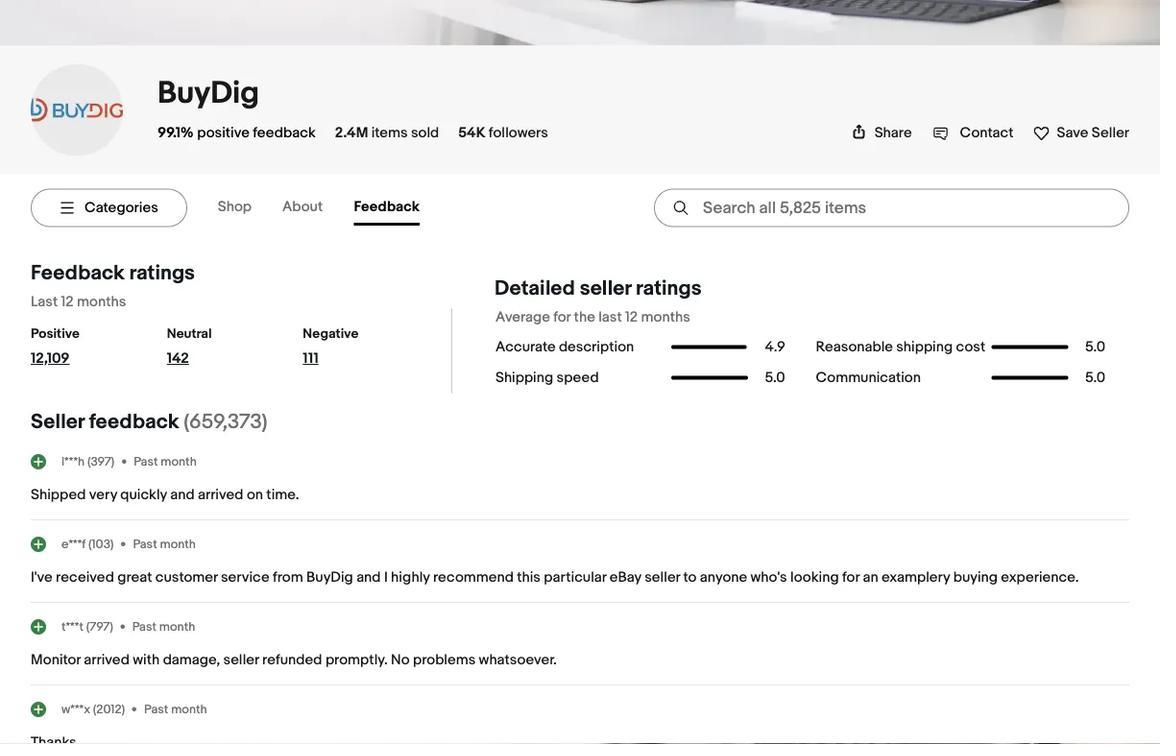 Task type: locate. For each thing, give the bounding box(es) containing it.
buydig right from
[[307, 569, 353, 586]]

e***f (103)
[[61, 537, 114, 552]]

past month
[[134, 454, 197, 469], [133, 537, 196, 552], [132, 620, 195, 634], [144, 702, 207, 717]]

for left the
[[553, 309, 571, 326]]

this
[[517, 569, 541, 586]]

0 vertical spatial for
[[553, 309, 571, 326]]

neutral 142
[[167, 326, 212, 368]]

month up damage,
[[159, 620, 195, 634]]

0 horizontal spatial ratings
[[129, 261, 195, 286]]

0 horizontal spatial months
[[77, 294, 126, 311]]

0 horizontal spatial feedback
[[31, 261, 125, 286]]

past
[[134, 454, 158, 469], [133, 537, 157, 552], [132, 620, 157, 634], [144, 702, 168, 717]]

0 vertical spatial seller
[[1092, 125, 1130, 142]]

and
[[170, 486, 195, 504], [357, 569, 381, 586]]

0 vertical spatial seller
[[580, 276, 631, 301]]

0 vertical spatial feedback
[[253, 125, 316, 142]]

12
[[61, 294, 74, 311], [625, 309, 638, 326]]

buydig up the positive
[[158, 75, 259, 112]]

0 vertical spatial feedback
[[354, 198, 420, 215]]

reasonable shipping cost
[[816, 339, 986, 356]]

monitor arrived with damage, seller refunded promptly. no problems whatsoever.
[[31, 652, 557, 669]]

arrived left on
[[198, 486, 244, 504]]

past up quickly
[[134, 454, 158, 469]]

0 horizontal spatial seller
[[31, 409, 84, 434]]

buydig
[[158, 75, 259, 112], [307, 569, 353, 586]]

month up customer
[[160, 537, 196, 552]]

5.0
[[1086, 339, 1106, 356], [765, 369, 786, 387], [1086, 369, 1106, 387]]

2.4m items sold
[[335, 125, 439, 142]]

months up positive on the top left of the page
[[77, 294, 126, 311]]

positive
[[31, 326, 80, 343]]

0 horizontal spatial buydig
[[158, 75, 259, 112]]

past month for and
[[134, 454, 197, 469]]

1 vertical spatial for
[[842, 569, 860, 586]]

1 horizontal spatial feedback
[[354, 198, 420, 215]]

particular
[[544, 569, 607, 586]]

seller right 'save'
[[1092, 125, 1130, 142]]

0 horizontal spatial seller
[[223, 652, 259, 669]]

1 horizontal spatial feedback
[[253, 125, 316, 142]]

feedback for feedback ratings last 12 months
[[31, 261, 125, 286]]

shipping speed
[[496, 369, 599, 387]]

sold
[[411, 125, 439, 142]]

feedback
[[253, 125, 316, 142], [89, 409, 179, 434]]

past month up the shipped very quickly and arrived on time.
[[134, 454, 197, 469]]

month up the shipped very quickly and arrived on time.
[[161, 454, 197, 469]]

1 vertical spatial arrived
[[84, 652, 130, 669]]

1 horizontal spatial months
[[641, 309, 691, 326]]

i
[[384, 569, 388, 586]]

111
[[303, 350, 319, 368]]

tab list
[[218, 190, 450, 226]]

4.9
[[765, 339, 786, 356]]

ratings up average for the last 12 months
[[636, 276, 702, 301]]

month down damage,
[[171, 702, 207, 717]]

very
[[89, 486, 117, 504]]

refunded
[[262, 652, 322, 669]]

buying
[[954, 569, 998, 586]]

seller
[[580, 276, 631, 301], [645, 569, 680, 586], [223, 652, 259, 669]]

accurate description
[[496, 339, 634, 356]]

feedback up last
[[31, 261, 125, 286]]

1 horizontal spatial and
[[357, 569, 381, 586]]

1 vertical spatial feedback
[[31, 261, 125, 286]]

shipped very quickly and arrived on time.
[[31, 486, 299, 504]]

54k followers
[[458, 125, 548, 142]]

2 horizontal spatial seller
[[645, 569, 680, 586]]

0 vertical spatial buydig
[[158, 75, 259, 112]]

last
[[599, 309, 622, 326]]

feedback down '2.4m items sold'
[[354, 198, 420, 215]]

monitor
[[31, 652, 81, 669]]

arrived down (797)
[[84, 652, 130, 669]]

ratings
[[129, 261, 195, 286], [636, 276, 702, 301]]

feedback right the positive
[[253, 125, 316, 142]]

ebay
[[610, 569, 642, 586]]

quickly
[[120, 486, 167, 504]]

highly
[[391, 569, 430, 586]]

on
[[247, 486, 263, 504]]

save seller button
[[1033, 121, 1130, 142]]

seller
[[1092, 125, 1130, 142], [31, 409, 84, 434]]

0 vertical spatial and
[[170, 486, 195, 504]]

detailed seller ratings
[[495, 276, 702, 301]]

1 vertical spatial buydig
[[307, 569, 353, 586]]

recommend
[[433, 569, 514, 586]]

for left an
[[842, 569, 860, 586]]

1 horizontal spatial seller
[[1092, 125, 1130, 142]]

feedback inside tab list
[[354, 198, 420, 215]]

seller left to
[[645, 569, 680, 586]]

no
[[391, 652, 410, 669]]

111 link
[[303, 350, 391, 375]]

feedback inside feedback ratings last 12 months
[[31, 261, 125, 286]]

1 vertical spatial seller
[[31, 409, 84, 434]]

categories
[[85, 199, 158, 217]]

arrived
[[198, 486, 244, 504], [84, 652, 130, 669]]

buydig link
[[158, 75, 259, 112]]

0 horizontal spatial and
[[170, 486, 195, 504]]

past for great
[[133, 537, 157, 552]]

seller right damage,
[[223, 652, 259, 669]]

months right last
[[641, 309, 691, 326]]

Search all 5,825 items field
[[654, 189, 1130, 227]]

0 horizontal spatial 12
[[61, 294, 74, 311]]

t***t
[[61, 620, 83, 634]]

feedback up (397)
[[89, 409, 179, 434]]

months inside feedback ratings last 12 months
[[77, 294, 126, 311]]

feedback
[[354, 198, 420, 215], [31, 261, 125, 286]]

and left the i
[[357, 569, 381, 586]]

about
[[283, 198, 323, 215]]

0 vertical spatial arrived
[[198, 486, 244, 504]]

save seller
[[1057, 125, 1130, 142]]

past up the with
[[132, 620, 157, 634]]

accurate
[[496, 339, 556, 356]]

seller up last
[[580, 276, 631, 301]]

ratings up neutral
[[129, 261, 195, 286]]

months
[[77, 294, 126, 311], [641, 309, 691, 326]]

12 inside feedback ratings last 12 months
[[61, 294, 74, 311]]

past month for damage,
[[132, 620, 195, 634]]

neutral
[[167, 326, 212, 343]]

past month up the with
[[132, 620, 195, 634]]

142
[[167, 350, 189, 368]]

anyone
[[700, 569, 748, 586]]

past up great
[[133, 537, 157, 552]]

1 vertical spatial feedback
[[89, 409, 179, 434]]

and right quickly
[[170, 486, 195, 504]]

the
[[574, 309, 595, 326]]

shipped
[[31, 486, 86, 504]]

seller up "l***h"
[[31, 409, 84, 434]]

contact
[[960, 125, 1014, 142]]

(103)
[[88, 537, 114, 552]]

142 link
[[167, 350, 255, 375]]

l***h (397)
[[61, 454, 115, 469]]

past month up customer
[[133, 537, 196, 552]]

past month for customer
[[133, 537, 196, 552]]

last
[[31, 294, 58, 311]]

0 horizontal spatial for
[[553, 309, 571, 326]]



Task type: describe. For each thing, give the bounding box(es) containing it.
from
[[273, 569, 303, 586]]

items
[[372, 125, 408, 142]]

negative 111
[[303, 326, 359, 368]]

looking
[[791, 569, 839, 586]]

to
[[684, 569, 697, 586]]

99.1% positive feedback
[[158, 125, 316, 142]]

who's
[[751, 569, 787, 586]]

1 horizontal spatial arrived
[[198, 486, 244, 504]]

0 horizontal spatial arrived
[[84, 652, 130, 669]]

seller feedback (659,373)
[[31, 409, 267, 434]]

with
[[133, 652, 160, 669]]

average
[[496, 309, 550, 326]]

past for quickly
[[134, 454, 158, 469]]

month for damage,
[[159, 620, 195, 634]]

month for and
[[161, 454, 197, 469]]

reasonable
[[816, 339, 893, 356]]

positive 12,109
[[31, 326, 80, 368]]

customer
[[155, 569, 218, 586]]

negative
[[303, 326, 359, 343]]

e***f
[[61, 537, 86, 552]]

buydig image
[[31, 99, 123, 122]]

shipping
[[897, 339, 953, 356]]

contact link
[[933, 125, 1014, 142]]

shop
[[218, 198, 252, 215]]

tab list containing shop
[[218, 190, 450, 226]]

past for with
[[132, 620, 157, 634]]

detailed
[[495, 276, 575, 301]]

1 vertical spatial and
[[357, 569, 381, 586]]

(397)
[[87, 454, 115, 469]]

1 vertical spatial seller
[[645, 569, 680, 586]]

0 horizontal spatial feedback
[[89, 409, 179, 434]]

l***h
[[61, 454, 85, 469]]

1 horizontal spatial 12
[[625, 309, 638, 326]]

cost
[[956, 339, 986, 356]]

damage,
[[163, 652, 220, 669]]

experience.
[[1001, 569, 1079, 586]]

1 horizontal spatial for
[[842, 569, 860, 586]]

service
[[221, 569, 270, 586]]

12,109 link
[[31, 350, 119, 375]]

12,109
[[31, 350, 70, 368]]

feedback for feedback
[[354, 198, 420, 215]]

followers
[[489, 125, 548, 142]]

2 vertical spatial seller
[[223, 652, 259, 669]]

1 horizontal spatial seller
[[580, 276, 631, 301]]

positive
[[197, 125, 250, 142]]

5.0 for speed
[[765, 369, 786, 387]]

99.1%
[[158, 125, 194, 142]]

problems
[[413, 652, 476, 669]]

t***t (797)
[[61, 620, 113, 634]]

average for the last 12 months
[[496, 309, 691, 326]]

feedback ratings last 12 months
[[31, 261, 195, 311]]

5.0 for shipping
[[1086, 339, 1106, 356]]

seller inside button
[[1092, 125, 1130, 142]]

2.4m
[[335, 125, 368, 142]]

categories button
[[31, 189, 187, 227]]

past right (2012)
[[144, 702, 168, 717]]

great
[[117, 569, 152, 586]]

w***x
[[61, 702, 90, 717]]

promptly.
[[326, 652, 388, 669]]

received
[[56, 569, 114, 586]]

whatsoever.
[[479, 652, 557, 669]]

(2012)
[[93, 702, 125, 717]]

shipping
[[496, 369, 554, 387]]

share
[[875, 125, 912, 142]]

w***x (2012)
[[61, 702, 125, 717]]

share button
[[852, 125, 912, 142]]

i've
[[31, 569, 53, 586]]

communication
[[816, 369, 921, 387]]

time.
[[266, 486, 299, 504]]

54k
[[458, 125, 486, 142]]

(797)
[[86, 620, 113, 634]]

1 horizontal spatial ratings
[[636, 276, 702, 301]]

description
[[559, 339, 634, 356]]

examplery
[[882, 569, 950, 586]]

month for customer
[[160, 537, 196, 552]]

an
[[863, 569, 879, 586]]

i've received great customer service from buydig and i highly recommend this particular ebay seller to anyone who's looking for an examplery buying experience.
[[31, 569, 1079, 586]]

ratings inside feedback ratings last 12 months
[[129, 261, 195, 286]]

1 horizontal spatial buydig
[[307, 569, 353, 586]]

speed
[[557, 369, 599, 387]]

(659,373)
[[184, 409, 267, 434]]

save
[[1057, 125, 1089, 142]]

past month down damage,
[[144, 702, 207, 717]]



Task type: vqa. For each thing, say whether or not it's contained in the screenshot.
'for' to the left
yes



